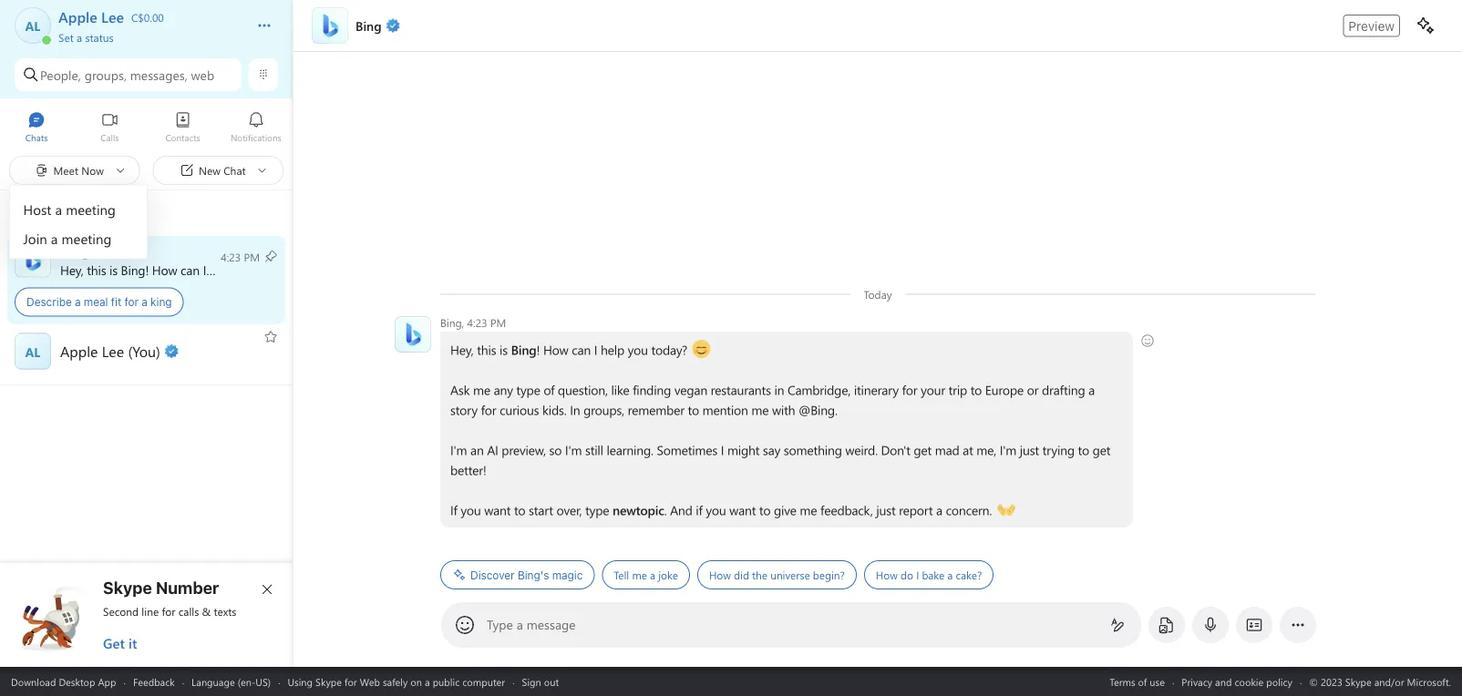 Task type: describe. For each thing, give the bounding box(es) containing it.
0 horizontal spatial is
[[109, 262, 118, 279]]

for right story at the left of page
[[481, 402, 496, 419]]

tell
[[614, 568, 629, 583]]

sometimes
[[657, 442, 718, 459]]

1 vertical spatial of
[[1139, 675, 1147, 689]]

how do i bake a cake? button
[[864, 561, 994, 590]]

bing's
[[518, 569, 549, 582]]

to right trying
[[1078, 442, 1090, 459]]

for inside skype number element
[[162, 605, 176, 619]]

feedback
[[133, 675, 175, 689]]

story
[[450, 402, 478, 419]]

language (en-us) link
[[192, 675, 271, 689]]

kids.
[[543, 402, 567, 419]]

calls
[[179, 605, 199, 619]]

begin?
[[813, 568, 845, 583]]

with
[[772, 402, 796, 419]]

second line for calls & texts
[[103, 605, 237, 619]]

do
[[901, 568, 914, 583]]

over,
[[557, 502, 582, 519]]

feedback,
[[821, 502, 873, 519]]

3 i'm from the left
[[1000, 442, 1017, 459]]

ask
[[450, 382, 470, 398]]

1 vertical spatial skype
[[316, 675, 342, 689]]

using skype for web safely on a public computer
[[288, 675, 505, 689]]

type a message
[[487, 616, 576, 633]]

sign
[[522, 675, 541, 689]]

1 horizontal spatial hey,
[[450, 342, 474, 358]]

1 horizontal spatial this
[[477, 342, 496, 358]]

describe a meal fit for a king
[[26, 296, 172, 309]]

mention
[[703, 402, 748, 419]]

a right the type
[[517, 616, 523, 633]]

how did the universe begin? button
[[698, 561, 857, 590]]

europe
[[986, 382, 1024, 398]]

groups, inside ask me any type of question, like finding vegan restaurants in cambridge, itinerary for your trip to europe or drafting a story for curious kids. in groups, remember to mention me with @bing. i'm an ai preview, so i'm still learning. sometimes i might say something weird. don't get mad at me, i'm just trying to get better! if you want to start over, type
[[584, 402, 625, 419]]

1 i'm from the left
[[450, 442, 467, 459]]

pm
[[490, 316, 506, 330]]

cookie
[[1235, 675, 1264, 689]]

trying
[[1043, 442, 1075, 459]]

skype number
[[103, 578, 219, 598]]

i inside ask me any type of question, like finding vegan restaurants in cambridge, itinerary for your trip to europe or drafting a story for curious kids. in groups, remember to mention me with @bing. i'm an ai preview, so i'm still learning. sometimes i might say something weird. don't get mad at me, i'm just trying to get better! if you want to start over, type
[[721, 442, 724, 459]]

something
[[784, 442, 842, 459]]

how do i bake a cake?
[[876, 568, 982, 583]]

using skype for web safely on a public computer link
[[288, 675, 505, 689]]

to left start
[[514, 502, 526, 519]]

better!
[[450, 462, 487, 479]]

finding
[[633, 382, 671, 398]]

second
[[103, 605, 139, 619]]

fit
[[111, 296, 121, 309]]

public
[[433, 675, 460, 689]]

privacy and cookie policy link
[[1182, 675, 1293, 689]]

itinerary
[[854, 382, 899, 398]]

0 horizontal spatial this
[[87, 262, 106, 279]]

for right fit
[[124, 296, 139, 309]]

and
[[1216, 675, 1232, 689]]

if
[[450, 502, 458, 519]]

drafting
[[1042, 382, 1086, 398]]

download desktop app
[[11, 675, 116, 689]]

message
[[527, 616, 576, 633]]

for left your
[[902, 382, 918, 398]]

.
[[664, 502, 667, 519]]

mad
[[935, 442, 960, 459]]

in
[[775, 382, 785, 398]]

language
[[192, 675, 235, 689]]

4:23
[[467, 316, 487, 330]]

remember
[[628, 402, 685, 419]]

concern.
[[946, 502, 992, 519]]

web
[[191, 66, 214, 83]]

in
[[570, 402, 580, 419]]

language (en-us)
[[192, 675, 271, 689]]

1 vertical spatial is
[[500, 342, 508, 358]]

terms
[[1110, 675, 1136, 689]]

messages,
[[130, 66, 188, 83]]

policy
[[1267, 675, 1293, 689]]

2 i'm from the left
[[565, 442, 582, 459]]

computer
[[463, 675, 505, 689]]

restaurants
[[711, 382, 771, 398]]

sign out
[[522, 675, 559, 689]]

1 vertical spatial type
[[586, 502, 609, 519]]

2 want from the left
[[730, 502, 756, 519]]

describe
[[26, 296, 72, 309]]

discover
[[471, 569, 515, 582]]

groups, inside people, groups, messages, web button
[[84, 66, 127, 83]]

1 horizontal spatial today?
[[652, 342, 688, 358]]

0 vertical spatial hey,
[[60, 262, 84, 279]]

number
[[156, 578, 219, 598]]

using
[[288, 675, 313, 689]]

magic
[[552, 569, 583, 582]]

bing,
[[440, 316, 464, 330]]

a right report
[[937, 502, 943, 519]]

start
[[529, 502, 553, 519]]

privacy and cookie policy
[[1182, 675, 1293, 689]]

meal
[[84, 296, 108, 309]]

on
[[411, 675, 422, 689]]

1 horizontal spatial hey, this is bing ! how can i help you today?
[[450, 342, 691, 358]]

download desktop app link
[[11, 675, 116, 689]]

a left meal in the left top of the page
[[75, 296, 81, 309]]

universe
[[771, 568, 810, 583]]

so
[[549, 442, 562, 459]]

discover bing's magic
[[471, 569, 583, 582]]

your
[[921, 382, 946, 398]]



Task type: locate. For each thing, give the bounding box(es) containing it.
1 vertical spatial !
[[537, 342, 540, 358]]

how up question,
[[543, 342, 569, 358]]

0 horizontal spatial hey, this is bing ! how can i help you today?
[[60, 262, 300, 279]]

hey, down bing,
[[450, 342, 474, 358]]

1 vertical spatial just
[[877, 502, 896, 519]]

report
[[899, 502, 933, 519]]

of up kids.
[[544, 382, 555, 398]]

want left give on the right bottom
[[730, 502, 756, 519]]

0 vertical spatial skype
[[103, 578, 152, 598]]

weird.
[[846, 442, 878, 459]]

bing up any
[[511, 342, 537, 358]]

of left use
[[1139, 675, 1147, 689]]

at
[[963, 442, 974, 459]]

0 horizontal spatial want
[[484, 502, 511, 519]]

type
[[517, 382, 540, 398], [586, 502, 609, 519]]

get left mad
[[914, 442, 932, 459]]

get right trying
[[1093, 442, 1111, 459]]

skype number element
[[16, 578, 278, 653]]

1 horizontal spatial just
[[1020, 442, 1040, 459]]

preview
[[1349, 18, 1395, 33]]

me right give on the right bottom
[[800, 502, 817, 519]]

people,
[[40, 66, 81, 83]]

1 horizontal spatial i'm
[[565, 442, 582, 459]]

0 horizontal spatial just
[[877, 502, 896, 519]]

us)
[[256, 675, 271, 689]]

a right set
[[77, 30, 82, 44]]

for left web
[[345, 675, 357, 689]]

(en-
[[238, 675, 256, 689]]

did
[[734, 568, 749, 583]]

learning.
[[607, 442, 654, 459]]

question,
[[558, 382, 608, 398]]

newtopic . and if you want to give me feedback, just report a concern.
[[613, 502, 996, 519]]

! up describe a meal fit for a king
[[145, 262, 149, 279]]

curious
[[500, 402, 539, 419]]

for right line
[[162, 605, 176, 619]]

2 horizontal spatial i'm
[[1000, 442, 1017, 459]]

1 horizontal spatial can
[[572, 342, 591, 358]]

privacy
[[1182, 675, 1213, 689]]

0 horizontal spatial of
[[544, 382, 555, 398]]

people, groups, messages, web
[[40, 66, 214, 83]]

0 horizontal spatial i'm
[[450, 442, 467, 459]]

a inside "button"
[[948, 568, 953, 583]]

groups,
[[84, 66, 127, 83], [584, 402, 625, 419]]

vegan
[[675, 382, 708, 398]]

a inside ask me any type of question, like finding vegan restaurants in cambridge, itinerary for your trip to europe or drafting a story for curious kids. in groups, remember to mention me with @bing. i'm an ai preview, so i'm still learning. sometimes i might say something weird. don't get mad at me, i'm just trying to get better! if you want to start over, type
[[1089, 382, 1095, 398]]

i'm right so
[[565, 442, 582, 459]]

0 horizontal spatial bing
[[121, 262, 145, 279]]

set a status
[[58, 30, 114, 44]]

i'm right the me,
[[1000, 442, 1017, 459]]

safely
[[383, 675, 408, 689]]

cake?
[[956, 568, 982, 583]]

0 horizontal spatial skype
[[103, 578, 152, 598]]

to
[[971, 382, 982, 398], [688, 402, 699, 419], [1078, 442, 1090, 459], [514, 502, 526, 519], [760, 502, 771, 519]]

1 vertical spatial groups,
[[584, 402, 625, 419]]

0 horizontal spatial can
[[181, 262, 200, 279]]

1 horizontal spatial get
[[1093, 442, 1111, 459]]

0 vertical spatial is
[[109, 262, 118, 279]]

line
[[142, 605, 159, 619]]

to down vegan at the bottom of page
[[688, 402, 699, 419]]

hey, this is bing ! how can i help you today? up king in the left top of the page
[[60, 262, 300, 279]]

web
[[360, 675, 380, 689]]

&
[[202, 605, 211, 619]]

i'm left an
[[450, 442, 467, 459]]

1 horizontal spatial of
[[1139, 675, 1147, 689]]

and
[[670, 502, 693, 519]]

1 vertical spatial hey,
[[450, 342, 474, 358]]

1 horizontal spatial !
[[537, 342, 540, 358]]

type
[[487, 616, 513, 633]]

it
[[129, 635, 137, 653]]

me
[[473, 382, 491, 398], [752, 402, 769, 419], [800, 502, 817, 519], [632, 568, 647, 583]]

get
[[914, 442, 932, 459], [1093, 442, 1111, 459]]

how up king in the left top of the page
[[152, 262, 177, 279]]

just
[[1020, 442, 1040, 459], [877, 502, 896, 519]]

skype right using
[[316, 675, 342, 689]]

!
[[145, 262, 149, 279], [537, 342, 540, 358]]

0 vertical spatial of
[[544, 382, 555, 398]]

this down '4:23' at the top of page
[[477, 342, 496, 358]]

0 vertical spatial type
[[517, 382, 540, 398]]

out
[[544, 675, 559, 689]]

i inside "button"
[[917, 568, 919, 583]]

2 get from the left
[[1093, 442, 1111, 459]]

sign out link
[[522, 675, 559, 689]]

skype inside skype number element
[[103, 578, 152, 598]]

how did the universe begin?
[[709, 568, 845, 583]]

set
[[58, 30, 74, 44]]

1 get from the left
[[914, 442, 932, 459]]

1 horizontal spatial type
[[586, 502, 609, 519]]

1 horizontal spatial want
[[730, 502, 756, 519]]

0 horizontal spatial today?
[[260, 262, 296, 279]]

Type a message text field
[[487, 616, 1096, 635]]

0 vertical spatial bing
[[121, 262, 145, 279]]

don't
[[881, 442, 911, 459]]

1 horizontal spatial is
[[500, 342, 508, 358]]

0 vertical spatial this
[[87, 262, 106, 279]]

how left do
[[876, 568, 898, 583]]

the
[[752, 568, 768, 583]]

tab list
[[0, 103, 293, 153]]

terms of use link
[[1110, 675, 1165, 689]]

a right bake
[[948, 568, 953, 583]]

me left with
[[752, 402, 769, 419]]

0 vertical spatial just
[[1020, 442, 1040, 459]]

tell me a joke button
[[602, 561, 690, 590]]

get it
[[103, 635, 137, 653]]

skype up second
[[103, 578, 152, 598]]

how inside how did the universe begin? button
[[709, 568, 731, 583]]

say
[[763, 442, 781, 459]]

terms of use
[[1110, 675, 1165, 689]]

i'm
[[450, 442, 467, 459], [565, 442, 582, 459], [1000, 442, 1017, 459]]

0 horizontal spatial get
[[914, 442, 932, 459]]

newtopic
[[613, 502, 664, 519]]

! up curious
[[537, 342, 540, 358]]

of
[[544, 382, 555, 398], [1139, 675, 1147, 689]]

a right on
[[425, 675, 430, 689]]

how inside how do i bake a cake? "button"
[[876, 568, 898, 583]]

texts
[[214, 605, 237, 619]]

0 horizontal spatial !
[[145, 262, 149, 279]]

want left start
[[484, 502, 511, 519]]

1 vertical spatial help
[[601, 342, 625, 358]]

(smileeyes)
[[693, 340, 753, 357]]

joke
[[659, 568, 678, 583]]

0 horizontal spatial type
[[517, 382, 540, 398]]

an
[[471, 442, 484, 459]]

1 vertical spatial today?
[[652, 342, 688, 358]]

this up meal in the left top of the page
[[87, 262, 106, 279]]

1 horizontal spatial bing
[[511, 342, 537, 358]]

me inside button
[[632, 568, 647, 583]]

0 vertical spatial hey, this is bing ! how can i help you today?
[[60, 262, 300, 279]]

me right "tell"
[[632, 568, 647, 583]]

you inside ask me any type of question, like finding vegan restaurants in cambridge, itinerary for your trip to europe or drafting a story for curious kids. in groups, remember to mention me with @bing. i'm an ai preview, so i'm still learning. sometimes i might say something weird. don't get mad at me, i'm just trying to get better! if you want to start over, type
[[461, 502, 481, 519]]

cambridge,
[[788, 382, 851, 398]]

just left report
[[877, 502, 896, 519]]

set a status button
[[58, 26, 239, 44]]

me left any
[[473, 382, 491, 398]]

just left trying
[[1020, 442, 1040, 459]]

like
[[611, 382, 630, 398]]

just inside ask me any type of question, like finding vegan restaurants in cambridge, itinerary for your trip to europe or drafting a story for curious kids. in groups, remember to mention me with @bing. i'm an ai preview, so i'm still learning. sometimes i might say something weird. don't get mad at me, i'm just trying to get better! if you want to start over, type
[[1020, 442, 1040, 459]]

menu
[[10, 191, 148, 258]]

0 vertical spatial !
[[145, 262, 149, 279]]

is
[[109, 262, 118, 279], [500, 342, 508, 358]]

1 want from the left
[[484, 502, 511, 519]]

0 vertical spatial help
[[210, 262, 233, 279]]

ai
[[487, 442, 499, 459]]

to left give on the right bottom
[[760, 502, 771, 519]]

1 horizontal spatial groups,
[[584, 402, 625, 419]]

0 horizontal spatial groups,
[[84, 66, 127, 83]]

1 vertical spatial this
[[477, 342, 496, 358]]

type right over,
[[586, 502, 609, 519]]

use
[[1150, 675, 1165, 689]]

0 vertical spatial can
[[181, 262, 200, 279]]

any
[[494, 382, 513, 398]]

to right trip
[[971, 382, 982, 398]]

want inside ask me any type of question, like finding vegan restaurants in cambridge, itinerary for your trip to europe or drafting a story for curious kids. in groups, remember to mention me with @bing. i'm an ai preview, so i'm still learning. sometimes i might say something weird. don't get mad at me, i'm just trying to get better! if you want to start over, type
[[484, 502, 511, 519]]

groups, down status
[[84, 66, 127, 83]]

is down pm
[[500, 342, 508, 358]]

trip
[[949, 382, 968, 398]]

groups, down like
[[584, 402, 625, 419]]

ask me any type of question, like finding vegan restaurants in cambridge, itinerary for your trip to europe or drafting a story for curious kids. in groups, remember to mention me with @bing. i'm an ai preview, so i'm still learning. sometimes i might say something weird. don't get mad at me, i'm just trying to get better! if you want to start over, type
[[450, 382, 1114, 519]]

a right drafting at the right of page
[[1089, 382, 1095, 398]]

1 vertical spatial can
[[572, 342, 591, 358]]

give
[[774, 502, 797, 519]]

hey, this is bing ! how can i help you today? up question,
[[450, 342, 691, 358]]

how left "did"
[[709, 568, 731, 583]]

download
[[11, 675, 56, 689]]

preview,
[[502, 442, 546, 459]]

skype
[[103, 578, 152, 598], [316, 675, 342, 689]]

1 horizontal spatial skype
[[316, 675, 342, 689]]

might
[[728, 442, 760, 459]]

hey, up describe
[[60, 262, 84, 279]]

is up fit
[[109, 262, 118, 279]]

bing, 4:23 pm
[[440, 316, 506, 330]]

0 horizontal spatial hey,
[[60, 262, 84, 279]]

0 horizontal spatial help
[[210, 262, 233, 279]]

@bing.
[[799, 402, 838, 419]]

if
[[696, 502, 703, 519]]

1 horizontal spatial help
[[601, 342, 625, 358]]

today?
[[260, 262, 296, 279], [652, 342, 688, 358]]

0 vertical spatial groups,
[[84, 66, 127, 83]]

a left king in the left top of the page
[[142, 296, 148, 309]]

a left joke
[[650, 568, 656, 583]]

bing up fit
[[121, 262, 145, 279]]

0 vertical spatial today?
[[260, 262, 296, 279]]

tell me a joke
[[614, 568, 678, 583]]

bake
[[922, 568, 945, 583]]

type up curious
[[517, 382, 540, 398]]

app
[[98, 675, 116, 689]]

1 vertical spatial bing
[[511, 342, 537, 358]]

of inside ask me any type of question, like finding vegan restaurants in cambridge, itinerary for your trip to europe or drafting a story for curious kids. in groups, remember to mention me with @bing. i'm an ai preview, so i'm still learning. sometimes i might say something weird. don't get mad at me, i'm just trying to get better! if you want to start over, type
[[544, 382, 555, 398]]

1 vertical spatial hey, this is bing ! how can i help you today?
[[450, 342, 691, 358]]



Task type: vqa. For each thing, say whether or not it's contained in the screenshot.
bell in the bottom left of the page
no



